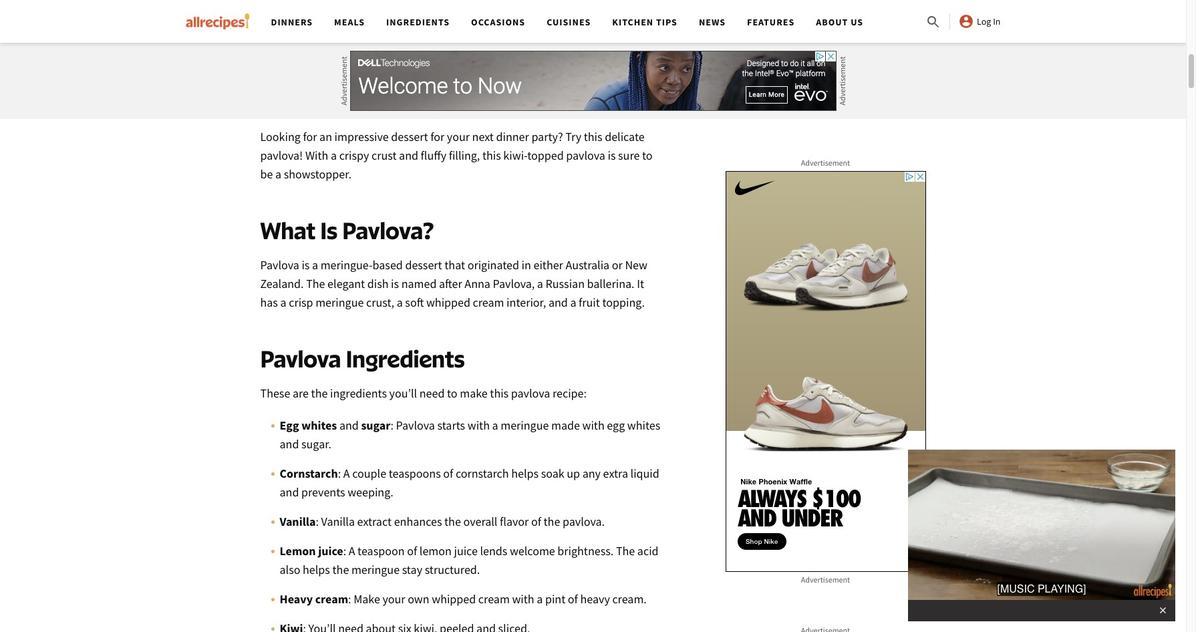 Task type: vqa. For each thing, say whether or not it's contained in the screenshot.
Unsubscribe
no



Task type: describe. For each thing, give the bounding box(es) containing it.
ingredients
[[330, 385, 387, 401]]

1 vertical spatial this
[[482, 147, 501, 163]]

: up lemon juice
[[316, 514, 319, 529]]

acid
[[637, 543, 659, 558]]

a for couple
[[343, 466, 350, 481]]

teaspoon
[[358, 543, 405, 558]]

2 vertical spatial is
[[391, 276, 399, 291]]

: a couple teaspoons of cornstarch helps soak up any extra liquid and prevents weeping.
[[280, 466, 659, 500]]

facts
[[358, 63, 381, 77]]

after
[[439, 276, 462, 291]]

2 vertical spatial to
[[447, 385, 458, 401]]

elegant
[[328, 276, 365, 291]]

features
[[747, 16, 795, 28]]

pavlova ingredients
[[260, 344, 465, 373]]

dinners
[[271, 16, 313, 28]]

cream down : a teaspoon of lemon juice lends welcome brightness. the acid also helps the meringue stay structured.
[[478, 591, 510, 607]]

and inside : a couple teaspoons of cornstarch helps soak up any extra liquid and prevents weeping.
[[280, 484, 299, 500]]

account image
[[958, 13, 974, 29]]

1
[[533, 10, 539, 26]]

ballerina.
[[587, 276, 635, 291]]

make
[[354, 591, 380, 607]]

you'll
[[389, 385, 417, 401]]

cream.
[[612, 591, 647, 607]]

couple
[[352, 466, 386, 481]]

egg whites and sugar
[[280, 417, 391, 433]]

your inside looking for an impressive dessert for your next dinner party? try this delicate pavlova! with a crispy crust and fluffy filling, this kiwi-topped pavlova is sure to be a showstopper.
[[447, 129, 470, 144]]

try
[[565, 129, 581, 144]]

flavor
[[500, 514, 529, 529]]

0 horizontal spatial with
[[468, 417, 490, 433]]

the inside : a teaspoon of lemon juice lends welcome brightness. the acid also helps the meringue stay structured.
[[616, 543, 635, 558]]

interior,
[[507, 295, 546, 310]]

these are the ingredients you'll need to make this pavlova recipe:
[[260, 385, 589, 401]]

welcome
[[510, 543, 555, 558]]

kitchen tips
[[612, 16, 678, 28]]

about us
[[816, 16, 864, 28]]

of right pint
[[568, 591, 578, 607]]

australia
[[566, 257, 610, 272]]

2 for from the left
[[430, 129, 445, 144]]

dessert inside pavlova is a meringue-based dessert that originated in either australia or new zealand. the elegant dish is named after anna pavlova, a russian ballerina. it has a crisp meringue crust, a soft whipped cream interior, and a fruit topping.
[[405, 257, 442, 272]]

juice inside : a teaspoon of lemon juice lends welcome brightness. the acid also helps the meringue stay structured.
[[454, 543, 478, 558]]

own
[[408, 591, 429, 607]]

log
[[977, 15, 991, 27]]

a down either
[[537, 276, 543, 291]]

log in
[[977, 15, 1001, 27]]

: left "make"
[[348, 591, 351, 607]]

: for starts
[[391, 417, 394, 433]]

8
[[405, 10, 411, 26]]

ingredients link
[[386, 16, 450, 28]]

a left meringue-
[[312, 257, 318, 272]]

is
[[320, 216, 337, 244]]

home image
[[185, 13, 250, 29]]

heavy
[[580, 591, 610, 607]]

and left 'sugar'
[[339, 417, 359, 433]]

: for teaspoon
[[343, 543, 346, 558]]

these
[[260, 385, 290, 401]]

kiwi-
[[503, 147, 527, 163]]

0 vertical spatial ingredients
[[386, 16, 450, 28]]

delicate
[[605, 129, 645, 144]]

the left overall
[[444, 514, 461, 529]]

2 vertical spatial this
[[490, 385, 509, 401]]

crust,
[[366, 295, 394, 310]]

pavlova!
[[260, 147, 303, 163]]

soak
[[541, 466, 565, 481]]

pavlova,
[[493, 276, 535, 291]]

new
[[625, 257, 648, 272]]

1 vertical spatial ingredients
[[346, 344, 465, 373]]

weeping.
[[348, 484, 393, 500]]

pavlova for pavlova is a meringue-based dessert that originated in either australia or new zealand. the elegant dish is named after anna pavlova, a russian ballerina. it has a crisp meringue crust, a soft whipped cream interior, and a fruit topping.
[[260, 257, 299, 272]]

up
[[567, 466, 580, 481]]

0 vertical spatial this
[[584, 129, 603, 144]]

log in link
[[958, 13, 1001, 29]]

next
[[472, 129, 494, 144]]

about
[[816, 16, 848, 28]]

features link
[[747, 16, 795, 28]]

heavy
[[280, 591, 313, 607]]

lends
[[480, 543, 507, 558]]

the inside : a teaspoon of lemon juice lends welcome brightness. the acid also helps the meringue stay structured.
[[332, 562, 349, 577]]

helps inside : a couple teaspoons of cornstarch helps soak up any extra liquid and prevents weeping.
[[511, 466, 539, 481]]

tips
[[656, 16, 678, 28]]

of inside : a couple teaspoons of cornstarch helps soak up any extra liquid and prevents weeping.
[[443, 466, 453, 481]]

a right "has"
[[280, 295, 286, 310]]

recipe:
[[553, 385, 587, 401]]

in
[[993, 15, 1001, 27]]

us
[[851, 16, 864, 28]]

in
[[522, 257, 531, 272]]

lemon juice
[[280, 543, 343, 558]]

filling,
[[449, 147, 480, 163]]

the inside pavlova is a meringue-based dessert that originated in either australia or new zealand. the elegant dish is named after anna pavlova, a russian ballerina. it has a crisp meringue crust, a soft whipped cream interior, and a fruit topping.
[[306, 276, 325, 291]]

teaspoons
[[389, 466, 441, 481]]

whipped inside pavlova is a meringue-based dessert that originated in either australia or new zealand. the elegant dish is named after anna pavlova, a russian ballerina. it has a crisp meringue crust, a soft whipped cream interior, and a fruit topping.
[[426, 295, 470, 310]]

meals
[[334, 16, 365, 28]]

lemon
[[420, 543, 452, 558]]

of right flavor
[[531, 514, 541, 529]]

extract
[[357, 514, 392, 529]]

cornstarch
[[456, 466, 509, 481]]

looking for an impressive dessert for your next dinner party? try this delicate pavlova! with a crispy crust and fluffy filling, this kiwi-topped pavlova is sure to be a showstopper.
[[260, 129, 653, 182]]

: pavlova starts with a meringue made with egg whites and sugar.
[[280, 417, 660, 452]]

fruit
[[579, 295, 600, 310]]

crisp
[[289, 295, 313, 310]]

it
[[637, 276, 644, 291]]

0 vertical spatial pavlova
[[541, 10, 581, 26]]

heavy cream : make your own whipped cream with a pint of heavy cream.
[[280, 591, 649, 607]]

russian
[[546, 276, 585, 291]]

a left the soft
[[397, 295, 403, 310]]

egg
[[280, 417, 299, 433]]

pavlova inside ': pavlova starts with a meringue made with egg whites and sugar.'
[[396, 417, 435, 433]]

pavlova inside looking for an impressive dessert for your next dinner party? try this delicate pavlova! with a crispy crust and fluffy filling, this kiwi-topped pavlova is sure to be a showstopper.
[[566, 147, 605, 163]]

an
[[319, 129, 332, 144]]

occasions link
[[471, 16, 525, 28]]

looking
[[260, 129, 301, 144]]

jump
[[276, 63, 302, 77]]

vanilla : vanilla extract enhances the overall flavor of the pavlova.
[[280, 514, 607, 529]]

1 vanilla from the left
[[280, 514, 316, 529]]

starts
[[437, 417, 465, 433]]

about us link
[[816, 16, 864, 28]]

fluffy
[[421, 147, 446, 163]]

to inside looking for an impressive dessert for your next dinner party? try this delicate pavlova! with a crispy crust and fluffy filling, this kiwi-topped pavlova is sure to be a showstopper.
[[642, 147, 653, 163]]

jump to nutrition facts
[[276, 63, 381, 77]]

navigation containing dinners
[[260, 0, 926, 43]]

zealand.
[[260, 276, 304, 291]]



Task type: locate. For each thing, give the bounding box(es) containing it.
brightness.
[[558, 543, 614, 558]]

helps inside : a teaspoon of lemon juice lends welcome brightness. the acid also helps the meringue stay structured.
[[303, 562, 330, 577]]

impressive
[[335, 129, 389, 144]]

0 vertical spatial dessert
[[391, 129, 428, 144]]

the up crisp
[[306, 276, 325, 291]]

is left sure
[[608, 147, 616, 163]]

your left own
[[383, 591, 405, 607]]

make
[[460, 385, 488, 401]]

a left pint
[[537, 591, 543, 607]]

dessert up fluffy
[[391, 129, 428, 144]]

a inside ': pavlova starts with a meringue made with egg whites and sugar.'
[[492, 417, 498, 433]]

1 horizontal spatial for
[[430, 129, 445, 144]]

whites
[[302, 417, 337, 433], [627, 417, 660, 433]]

with right starts
[[468, 417, 490, 433]]

1 vertical spatial pavlova
[[260, 344, 341, 373]]

a for teaspoon
[[349, 543, 355, 558]]

has
[[260, 295, 278, 310]]

the left pavlova.
[[544, 514, 560, 529]]

stay
[[402, 562, 422, 577]]

0 horizontal spatial the
[[306, 276, 325, 291]]

1 vertical spatial is
[[302, 257, 310, 272]]

pavlova.
[[563, 514, 605, 529]]

hrs
[[285, 10, 300, 26]]

what is pavlova?
[[260, 216, 439, 244]]

need
[[420, 385, 445, 401]]

1 vertical spatial whipped
[[432, 591, 476, 607]]

and down egg
[[280, 436, 299, 452]]

of
[[443, 466, 453, 481], [531, 514, 541, 529], [407, 543, 417, 558], [568, 591, 578, 607]]

pavlova down these are the ingredients you'll need to make this pavlova recipe:
[[396, 417, 435, 433]]

soft
[[405, 295, 424, 310]]

originated
[[468, 257, 519, 272]]

navigation
[[260, 0, 926, 43]]

1 whites from the left
[[302, 417, 337, 433]]

meringue down "teaspoon"
[[351, 562, 400, 577]]

meringue inside pavlova is a meringue-based dessert that originated in either australia or new zealand. the elegant dish is named after anna pavlova, a russian ballerina. it has a crisp meringue crust, a soft whipped cream interior, and a fruit topping.
[[316, 295, 364, 310]]

1 horizontal spatial whites
[[627, 417, 660, 433]]

1 horizontal spatial is
[[391, 276, 399, 291]]

2 horizontal spatial with
[[582, 417, 605, 433]]

0 vertical spatial the
[[306, 276, 325, 291]]

and inside looking for an impressive dessert for your next dinner party? try this delicate pavlova! with a crispy crust and fluffy filling, this kiwi-topped pavlova is sure to be a showstopper.
[[399, 147, 418, 163]]

of inside : a teaspoon of lemon juice lends welcome brightness. the acid also helps the meringue stay structured.
[[407, 543, 417, 558]]

this right make
[[490, 385, 509, 401]]

and right crust
[[399, 147, 418, 163]]

2 hrs
[[276, 10, 300, 26]]

whipped down structured.
[[432, 591, 476, 607]]

this right try
[[584, 129, 603, 144]]

a
[[343, 466, 350, 481], [349, 543, 355, 558]]

: for couple
[[338, 466, 341, 481]]

and down the russian
[[549, 295, 568, 310]]

of up stay at the left bottom
[[407, 543, 417, 558]]

sure
[[618, 147, 640, 163]]

a right the with
[[331, 147, 337, 163]]

this down next
[[482, 147, 501, 163]]

cream down anna
[[473, 295, 504, 310]]

a left couple
[[343, 466, 350, 481]]

pavlova right 1
[[541, 10, 581, 26]]

2 horizontal spatial to
[[642, 147, 653, 163]]

helps down lemon juice
[[303, 562, 330, 577]]

0 horizontal spatial is
[[302, 257, 310, 272]]

1 vertical spatial meringue
[[501, 417, 549, 433]]

1 horizontal spatial vanilla
[[321, 514, 355, 529]]

1 vertical spatial to
[[642, 147, 653, 163]]

juice right lemon
[[318, 543, 343, 558]]

nutrition
[[316, 63, 356, 77]]

cornstarch
[[280, 466, 338, 481]]

0 horizontal spatial for
[[303, 129, 317, 144]]

or
[[612, 257, 623, 272]]

overall
[[463, 514, 498, 529]]

1 horizontal spatial helps
[[511, 466, 539, 481]]

are
[[293, 385, 309, 401]]

: left "teaspoon"
[[343, 543, 346, 558]]

helps
[[511, 466, 539, 481], [303, 562, 330, 577]]

made
[[551, 417, 580, 433]]

the right are
[[311, 385, 328, 401]]

0 vertical spatial pavlova
[[260, 257, 299, 272]]

2 vertical spatial pavlova
[[396, 417, 435, 433]]

a inside : a teaspoon of lemon juice lends welcome brightness. the acid also helps the meringue stay structured.
[[349, 543, 355, 558]]

to right need
[[447, 385, 458, 401]]

also
[[280, 562, 300, 577]]

2 vanilla from the left
[[321, 514, 355, 529]]

: inside : a teaspoon of lemon juice lends welcome brightness. the acid also helps the meringue stay structured.
[[343, 543, 346, 558]]

a left fruit
[[570, 295, 576, 310]]

structured.
[[425, 562, 480, 577]]

meringue left made
[[501, 417, 549, 433]]

either
[[534, 257, 563, 272]]

1 horizontal spatial your
[[447, 129, 470, 144]]

for
[[303, 129, 317, 144], [430, 129, 445, 144]]

topped
[[527, 147, 564, 163]]

whites up sugar.
[[302, 417, 337, 433]]

pavlova inside pavlova is a meringue-based dessert that originated in either australia or new zealand. the elegant dish is named after anna pavlova, a russian ballerina. it has a crisp meringue crust, a soft whipped cream interior, and a fruit topping.
[[260, 257, 299, 272]]

pavlova
[[541, 10, 581, 26], [566, 147, 605, 163], [511, 385, 550, 401]]

pavlova for pavlova ingredients
[[260, 344, 341, 373]]

is inside looking for an impressive dessert for your next dinner party? try this delicate pavlova! with a crispy crust and fluffy filling, this kiwi-topped pavlova is sure to be a showstopper.
[[608, 147, 616, 163]]

for left an
[[303, 129, 317, 144]]

1 horizontal spatial juice
[[454, 543, 478, 558]]

whites inside ': pavlova starts with a meringue made with egg whites and sugar.'
[[627, 417, 660, 433]]

what
[[260, 216, 315, 244]]

1 juice from the left
[[318, 543, 343, 558]]

to right jump at the left top
[[304, 63, 313, 77]]

2 vertical spatial pavlova
[[511, 385, 550, 401]]

1 vertical spatial dessert
[[405, 257, 442, 272]]

is up zealand.
[[302, 257, 310, 272]]

for up fluffy
[[430, 129, 445, 144]]

enhances
[[394, 514, 442, 529]]

0 horizontal spatial vanilla
[[280, 514, 316, 529]]

occasions
[[471, 16, 525, 28]]

0 horizontal spatial your
[[383, 591, 405, 607]]

cuisines
[[547, 16, 591, 28]]

0 vertical spatial a
[[343, 466, 350, 481]]

dinners link
[[271, 16, 313, 28]]

to right sure
[[642, 147, 653, 163]]

pavlova up zealand.
[[260, 257, 299, 272]]

pint
[[545, 591, 566, 607]]

whites right egg
[[627, 417, 660, 433]]

0 vertical spatial meringue
[[316, 295, 364, 310]]

1 vertical spatial the
[[616, 543, 635, 558]]

of right teaspoons
[[443, 466, 453, 481]]

the down lemon juice
[[332, 562, 349, 577]]

crust
[[372, 147, 397, 163]]

0 vertical spatial helps
[[511, 466, 539, 481]]

and inside ': pavlova starts with a meringue made with egg whites and sugar.'
[[280, 436, 299, 452]]

is right "dish"
[[391, 276, 399, 291]]

1 for from the left
[[303, 129, 317, 144]]

to
[[304, 63, 313, 77], [642, 147, 653, 163], [447, 385, 458, 401]]

1 horizontal spatial the
[[616, 543, 635, 558]]

meringue inside ': pavlova starts with a meringue made with egg whites and sugar.'
[[501, 417, 549, 433]]

a right be
[[275, 166, 281, 182]]

0 vertical spatial your
[[447, 129, 470, 144]]

2 vertical spatial meringue
[[351, 562, 400, 577]]

a
[[331, 147, 337, 163], [275, 166, 281, 182], [312, 257, 318, 272], [537, 276, 543, 291], [280, 295, 286, 310], [397, 295, 403, 310], [570, 295, 576, 310], [492, 417, 498, 433], [537, 591, 543, 607]]

ingredients
[[386, 16, 450, 28], [346, 344, 465, 373]]

0 horizontal spatial whites
[[302, 417, 337, 433]]

pavlova is a meringue-based dessert that originated in either australia or new zealand. the elegant dish is named after anna pavlova, a russian ballerina. it has a crisp meringue crust, a soft whipped cream interior, and a fruit topping.
[[260, 257, 650, 310]]

dessert up named
[[405, 257, 442, 272]]

and down cornstarch
[[280, 484, 299, 500]]

dish
[[367, 276, 389, 291]]

pavlova up are
[[260, 344, 341, 373]]

sugar.
[[301, 436, 331, 452]]

vanilla down the prevents
[[321, 514, 355, 529]]

: down "you'll"
[[391, 417, 394, 433]]

0 vertical spatial whipped
[[426, 295, 470, 310]]

whipped
[[426, 295, 470, 310], [432, 591, 476, 607]]

whipped down after
[[426, 295, 470, 310]]

dinner
[[496, 129, 529, 144]]

pavlova left recipe:
[[511, 385, 550, 401]]

search image
[[926, 14, 942, 30]]

sugar
[[361, 417, 391, 433]]

showstopper.
[[284, 166, 352, 182]]

named
[[401, 276, 437, 291]]

party?
[[532, 129, 563, 144]]

a inside : a couple teaspoons of cornstarch helps soak up any extra liquid and prevents weeping.
[[343, 466, 350, 481]]

: inside ': pavlova starts with a meringue made with egg whites and sugar.'
[[391, 417, 394, 433]]

helps left soak
[[511, 466, 539, 481]]

that
[[445, 257, 465, 272]]

meals link
[[334, 16, 365, 28]]

2 horizontal spatial is
[[608, 147, 616, 163]]

:
[[391, 417, 394, 433], [338, 466, 341, 481], [316, 514, 319, 529], [343, 543, 346, 558], [348, 591, 351, 607]]

meringue inside : a teaspoon of lemon juice lends welcome brightness. the acid also helps the meringue stay structured.
[[351, 562, 400, 577]]

with
[[468, 417, 490, 433], [582, 417, 605, 433], [512, 591, 534, 607]]

0 horizontal spatial to
[[304, 63, 313, 77]]

cream inside pavlova is a meringue-based dessert that originated in either australia or new zealand. the elegant dish is named after anna pavlova, a russian ballerina. it has a crisp meringue crust, a soft whipped cream interior, and a fruit topping.
[[473, 295, 504, 310]]

topping.
[[602, 295, 645, 310]]

meringue down elegant
[[316, 295, 364, 310]]

1 horizontal spatial with
[[512, 591, 534, 607]]

and inside pavlova is a meringue-based dessert that originated in either australia or new zealand. the elegant dish is named after anna pavlova, a russian ballerina. it has a crisp meringue crust, a soft whipped cream interior, and a fruit topping.
[[549, 295, 568, 310]]

advertisement region
[[725, 0, 926, 78], [350, 51, 836, 111], [725, 171, 926, 572]]

1 vertical spatial pavlova
[[566, 147, 605, 163]]

1 pavlova
[[533, 10, 581, 26]]

0 vertical spatial is
[[608, 147, 616, 163]]

0 horizontal spatial helps
[[303, 562, 330, 577]]

1 vertical spatial helps
[[303, 562, 330, 577]]

dessert inside looking for an impressive dessert for your next dinner party? try this delicate pavlova! with a crispy crust and fluffy filling, this kiwi-topped pavlova is sure to be a showstopper.
[[391, 129, 428, 144]]

pavlova down try
[[566, 147, 605, 163]]

1 vertical spatial a
[[349, 543, 355, 558]]

2 whites from the left
[[627, 417, 660, 433]]

a left "teaspoon"
[[349, 543, 355, 558]]

1 vertical spatial your
[[383, 591, 405, 607]]

liquid
[[631, 466, 659, 481]]

0 horizontal spatial juice
[[318, 543, 343, 558]]

is
[[608, 147, 616, 163], [302, 257, 310, 272], [391, 276, 399, 291]]

juice up structured.
[[454, 543, 478, 558]]

egg
[[607, 417, 625, 433]]

with left egg
[[582, 417, 605, 433]]

kitchen tips link
[[612, 16, 678, 28]]

with
[[305, 147, 328, 163]]

the left acid
[[616, 543, 635, 558]]

your up filling,
[[447, 129, 470, 144]]

2 juice from the left
[[454, 543, 478, 558]]

vanilla up lemon
[[280, 514, 316, 529]]

: a teaspoon of lemon juice lends welcome brightness. the acid also helps the meringue stay structured.
[[280, 543, 659, 577]]

based
[[373, 257, 403, 272]]

1 horizontal spatial to
[[447, 385, 458, 401]]

: up the prevents
[[338, 466, 341, 481]]

a right starts
[[492, 417, 498, 433]]

cream left "make"
[[315, 591, 348, 607]]

0 vertical spatial to
[[304, 63, 313, 77]]

: inside : a couple teaspoons of cornstarch helps soak up any extra liquid and prevents weeping.
[[338, 466, 341, 481]]

lemon
[[280, 543, 316, 558]]

with left pint
[[512, 591, 534, 607]]



